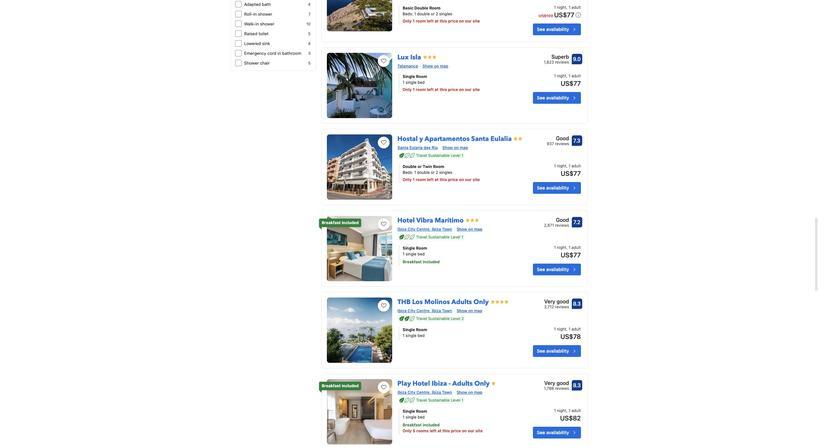 Task type: locate. For each thing, give the bounding box(es) containing it.
show on map down 'play hotel ibiza - adults only'
[[457, 390, 483, 395]]

3 adult from the top
[[572, 164, 581, 169]]

2 single from the top
[[403, 246, 415, 251]]

price inside single room 1 single bed breakfast included only 5 rooms left at this price on our site
[[451, 429, 461, 434]]

adults right the molinos
[[452, 298, 472, 307]]

0 vertical spatial double
[[415, 5, 429, 10]]

, for play hotel ibiza - adults only
[[567, 409, 568, 414]]

1 room from the top
[[416, 19, 426, 23]]

0 vertical spatial singles
[[440, 11, 453, 16]]

adult inside 1 night , 1 adult us$78
[[572, 327, 581, 332]]

scored 9.0 element
[[572, 54, 583, 64]]

travel sustainable level 1 down 'play hotel ibiza - adults only'
[[416, 398, 464, 403]]

show on map down marítimo at the right
[[457, 227, 483, 232]]

city for hotel
[[408, 227, 416, 232]]

in right cord
[[278, 51, 281, 56]]

4 single room link from the top
[[403, 409, 514, 415]]

4 up "7"
[[308, 2, 311, 7]]

room up rooms
[[416, 409, 428, 414]]

0 vertical spatial 8.3
[[574, 301, 581, 307]]

2 reviews from the top
[[556, 141, 570, 146]]

travel sustainable level 1 for apartamentos
[[416, 153, 464, 158]]

5 adult from the top
[[572, 327, 581, 332]]

1 vertical spatial scored 8.3 element
[[572, 381, 583, 391]]

or down 'basic double room' link
[[431, 11, 435, 16]]

shower for roll-in shower
[[258, 11, 273, 17]]

show on map for hotel vibra marítimo
[[457, 227, 483, 232]]

or down twin
[[431, 170, 435, 175]]

hotel right the play
[[413, 380, 430, 389]]

3 sustainable from the top
[[429, 317, 450, 322]]

very good element for thb los molinos adults only
[[545, 298, 570, 306]]

double left twin
[[403, 164, 417, 169]]

map for hotel vibra marítimo
[[475, 227, 483, 232]]

travel sustainable level 1 down 'riu' at top
[[416, 153, 464, 158]]

play hotel ibiza - adults only
[[398, 380, 490, 389]]

1 vertical spatial travel sustainable level 1
[[416, 235, 464, 240]]

1 vertical spatial hotel
[[413, 380, 430, 389]]

3 room from the top
[[416, 177, 426, 182]]

availability for hotel vibra marítimo
[[547, 267, 570, 272]]

3 travel from the top
[[416, 317, 428, 322]]

1 vertical spatial 8.3
[[574, 383, 581, 389]]

good inside the very good 2,712 reviews
[[557, 299, 570, 305]]

only inside single room 1 single bed breakfast included only 5 rooms left at this price on our site
[[403, 429, 412, 434]]

see availability link for thb los molinos adults only
[[534, 346, 581, 357]]

town down marítimo at the right
[[442, 227, 453, 232]]

scored 8.3 element
[[572, 299, 583, 309], [572, 381, 583, 391]]

1 availability from the top
[[547, 26, 570, 32]]

1,823
[[544, 60, 554, 65]]

3 centre, from the top
[[417, 390, 431, 395]]

see availability link for hotel vibra marítimo
[[534, 264, 581, 276]]

2 centre, from the top
[[417, 309, 431, 314]]

1 scored 8.3 element from the top
[[572, 299, 583, 309]]

2 room from the top
[[416, 87, 426, 92]]

or inside basic double room beds: 1 double or 2 singles only 1 room left at this price on our site
[[431, 11, 435, 16]]

see availability for lux isla
[[537, 95, 570, 101]]

2 vertical spatial 1 night , 1 adult us$77
[[555, 245, 581, 259]]

2 single from the top
[[406, 252, 417, 257]]

3 , from the top
[[567, 164, 568, 169]]

0 vertical spatial room
[[416, 19, 426, 23]]

show down 'play hotel ibiza - adults only'
[[457, 390, 468, 395]]

roll-in shower
[[244, 11, 273, 17]]

1 travel sustainable level 1 from the top
[[416, 153, 464, 158]]

2 down 'basic double room' link
[[436, 11, 439, 16]]

1 vertical spatial 1 night , 1 adult us$77
[[555, 164, 581, 177]]

5 for shower chair
[[308, 61, 311, 66]]

5
[[308, 31, 311, 36], [308, 61, 311, 66], [413, 429, 416, 434]]

4 reviews from the top
[[556, 305, 570, 310]]

2 vertical spatial centre,
[[417, 390, 431, 395]]

show on map up single room 1 single bed only 1 room left at this price on our site
[[423, 64, 449, 69]]

good element
[[547, 135, 570, 142], [545, 216, 570, 224]]

lux isla image
[[327, 53, 393, 118]]

sustainable down 'riu' at top
[[429, 153, 450, 158]]

good
[[557, 299, 570, 305], [557, 381, 570, 387]]

good right 1,788
[[557, 381, 570, 387]]

1 night , 1 adult us$77 for marítimo
[[555, 245, 581, 259]]

double
[[418, 11, 430, 16], [418, 170, 430, 175]]

1 vertical spatial good element
[[545, 216, 570, 224]]

adults
[[452, 298, 472, 307], [453, 380, 473, 389]]

0 vertical spatial good
[[556, 136, 570, 141]]

travel sustainable level 1 for ibiza
[[416, 398, 464, 403]]

8.3 right the very good 2,712 reviews
[[574, 301, 581, 307]]

shower up toilet
[[260, 21, 275, 26]]

1 single from the top
[[403, 74, 415, 79]]

0 vertical spatial ibiza city centre, ibiza town
[[398, 227, 453, 232]]

5 reviews from the top
[[556, 387, 570, 391]]

6 availability from the top
[[547, 430, 570, 436]]

town for ibiza
[[442, 390, 453, 395]]

2 down double or twin room link
[[436, 170, 439, 175]]

single inside the single room 1 single bed breakfast included
[[403, 246, 415, 251]]

site
[[473, 19, 480, 23], [473, 87, 480, 92], [473, 177, 480, 182], [476, 429, 483, 434]]

1 good from the top
[[556, 136, 570, 141]]

2 bed from the top
[[418, 252, 425, 257]]

beds:
[[403, 11, 414, 16], [403, 170, 414, 175]]

show down apartamentos
[[443, 145, 453, 150]]

night for hotel vibra marítimo
[[557, 245, 567, 250]]

roll-
[[244, 11, 254, 17]]

reviews inside good 2,871 reviews
[[556, 223, 570, 228]]

site inside basic double room beds: 1 double or 2 singles only 1 room left at this price on our site
[[473, 19, 480, 23]]

ibiza city centre, ibiza town down vibra
[[398, 227, 453, 232]]

adult for hotel vibra marítimo
[[572, 245, 581, 250]]

2
[[436, 11, 439, 16], [436, 170, 439, 175], [462, 317, 464, 322]]

2 ibiza city centre, ibiza town from the top
[[398, 309, 453, 314]]

singles down 'basic double room' link
[[440, 11, 453, 16]]

room for vibra
[[416, 246, 428, 251]]

beds: inside double or twin room beds: 1 double or 2 singles only 1 room left at this price on our site
[[403, 170, 414, 175]]

1 beds: from the top
[[403, 11, 414, 16]]

breakfast
[[322, 221, 341, 225], [403, 260, 422, 265], [322, 384, 341, 389], [403, 423, 422, 428]]

5 see from the top
[[537, 349, 546, 354]]

0 vertical spatial double
[[418, 11, 430, 16]]

3 single room link from the top
[[403, 327, 514, 333]]

level
[[451, 153, 461, 158], [451, 235, 461, 240], [451, 317, 461, 322], [451, 398, 461, 403]]

2 breakfast included from the top
[[322, 384, 359, 389]]

only inside single room 1 single bed only 1 room left at this price on our site
[[403, 87, 412, 92]]

0 vertical spatial breakfast included
[[322, 221, 359, 225]]

0 vertical spatial very good element
[[545, 298, 570, 306]]

us$77
[[555, 11, 575, 19], [561, 80, 581, 87], [561, 170, 581, 177], [561, 252, 581, 259]]

single room link for hotel vibra marítimo
[[403, 246, 514, 252]]

reviews inside the very good 2,712 reviews
[[556, 305, 570, 310]]

good inside 'good 937 reviews'
[[556, 136, 570, 141]]

good element left the scored 7.3 element
[[547, 135, 570, 142]]

good right 2,712
[[557, 299, 570, 305]]

good right 937
[[556, 136, 570, 141]]

travel
[[416, 153, 428, 158], [416, 235, 428, 240], [416, 317, 428, 322], [416, 398, 428, 403]]

0 vertical spatial travel sustainable level 1
[[416, 153, 464, 158]]

3 level from the top
[[451, 317, 461, 322]]

adult for play hotel ibiza - adults only
[[572, 409, 581, 414]]

los
[[413, 298, 423, 307]]

vibra
[[417, 216, 434, 225]]

map for play hotel ibiza - adults only
[[475, 390, 483, 395]]

us$82
[[561, 415, 581, 423]]

5 for raised toilet
[[308, 31, 311, 36]]

show on map down hostal y apartamentos santa eulalia at the top
[[443, 145, 468, 150]]

scored 8.3 element for thb los molinos adults only
[[572, 299, 583, 309]]

5 down 10
[[308, 31, 311, 36]]

reviews right 937
[[556, 141, 570, 146]]

on inside basic double room beds: 1 double or 2 singles only 1 room left at this price on our site
[[460, 19, 464, 23]]

6 see from the top
[[537, 430, 546, 436]]

map for lux isla
[[440, 64, 449, 69]]

1 ibiza city centre, ibiza town from the top
[[398, 227, 453, 232]]

2 see availability from the top
[[537, 95, 570, 101]]

town down -
[[442, 390, 453, 395]]

play hotel ibiza - adults only image
[[327, 380, 393, 445]]

, inside 1 night , 1 adult us$82
[[567, 409, 568, 414]]

1 vertical spatial double
[[403, 164, 417, 169]]

937
[[547, 141, 554, 146]]

3 city from the top
[[408, 390, 416, 395]]

3 travel sustainable level 1 from the top
[[416, 398, 464, 403]]

0 vertical spatial beds:
[[403, 11, 414, 16]]

town down thb los molinos adults only
[[442, 309, 453, 314]]

1 night , 1 adult us$77 down 'good 937 reviews'
[[555, 164, 581, 177]]

single inside single room 1 single bed only 1 room left at this price on our site
[[406, 80, 417, 85]]

1 horizontal spatial santa
[[472, 135, 489, 143]]

, for thb los molinos adults only
[[567, 327, 568, 332]]

play
[[398, 380, 411, 389]]

1 city from the top
[[408, 227, 416, 232]]

santa down hostal
[[398, 145, 409, 150]]

sustainable down 'play hotel ibiza - adults only'
[[429, 398, 450, 403]]

level down marítimo at the right
[[451, 235, 461, 240]]

0 vertical spatial very
[[545, 299, 556, 305]]

beds: down 'eularia'
[[403, 170, 414, 175]]

5 availability from the top
[[547, 349, 570, 354]]

night for thb los molinos adults only
[[557, 327, 567, 332]]

double
[[415, 5, 429, 10], [403, 164, 417, 169]]

good 937 reviews
[[547, 136, 570, 146]]

room inside single room 1 single bed
[[416, 328, 428, 333]]

travel up single room 1 single bed
[[416, 317, 428, 322]]

santa left eulalia
[[472, 135, 489, 143]]

2 good from the top
[[556, 217, 570, 223]]

1 vertical spatial beds:
[[403, 170, 414, 175]]

reviews right 1,823
[[556, 60, 570, 65]]

0 vertical spatial town
[[442, 227, 453, 232]]

thb los molinos adults only link
[[398, 295, 489, 307]]

single room link
[[403, 74, 514, 80], [403, 246, 514, 252], [403, 327, 514, 333], [403, 409, 514, 415]]

single room link for thb los molinos adults only
[[403, 327, 514, 333]]

2 night from the top
[[557, 73, 567, 78]]

single for hotel
[[403, 246, 415, 251]]

travel down santa eularia des riu on the top of page
[[416, 153, 428, 158]]

,
[[567, 5, 568, 10], [567, 73, 568, 78], [567, 164, 568, 169], [567, 245, 568, 250], [567, 327, 568, 332], [567, 409, 568, 414]]

3 1 night , 1 adult us$77 from the top
[[555, 245, 581, 259]]

city down "los" on the right bottom
[[408, 309, 416, 314]]

room right twin
[[433, 164, 445, 169]]

bed inside single room 1 single bed only 1 room left at this price on our site
[[418, 80, 425, 85]]

good for thb los molinos adults only
[[557, 299, 570, 305]]

single inside single room 1 single bed only 1 room left at this price on our site
[[403, 74, 415, 79]]

scored 8.3 element right the very good 2,712 reviews
[[572, 299, 583, 309]]

1 vertical spatial very good element
[[545, 380, 570, 388]]

0 vertical spatial city
[[408, 227, 416, 232]]

3 bed from the top
[[418, 334, 425, 339]]

adult for hostal y apartamentos santa eulalia
[[572, 164, 581, 169]]

single
[[406, 80, 417, 85], [406, 252, 417, 257], [406, 334, 417, 339], [406, 415, 417, 420]]

6 night from the top
[[557, 409, 567, 414]]

very good element
[[545, 298, 570, 306], [545, 380, 570, 388]]

show down thb los molinos adults only
[[457, 309, 468, 314]]

4 night from the top
[[557, 245, 567, 250]]

good inside very good 1,788 reviews
[[557, 381, 570, 387]]

travel for y
[[416, 153, 428, 158]]

1 night , 1 adult us$77 down 9.0
[[555, 73, 581, 87]]

bed for vibra
[[418, 252, 425, 257]]

map
[[440, 64, 449, 69], [460, 145, 468, 150], [475, 227, 483, 232], [475, 309, 483, 314], [475, 390, 483, 395]]

city down hotel vibra marítimo
[[408, 227, 416, 232]]

superb element
[[544, 53, 570, 61]]

3 reviews from the top
[[556, 223, 570, 228]]

4 level from the top
[[451, 398, 461, 403]]

singles down double or twin room link
[[440, 170, 453, 175]]

1 see availability from the top
[[537, 26, 570, 32]]

1 vertical spatial town
[[442, 309, 453, 314]]

level up double or twin room link
[[451, 153, 461, 158]]

1 travel from the top
[[416, 153, 428, 158]]

2 availability from the top
[[547, 95, 570, 101]]

1 single room link from the top
[[403, 74, 514, 80]]

0 vertical spatial scored 8.3 element
[[572, 299, 583, 309]]

5 see availability from the top
[[537, 349, 570, 354]]

very inside very good 1,788 reviews
[[545, 381, 556, 387]]

1 vertical spatial breakfast included
[[322, 384, 359, 389]]

2 travel sustainable level 1 from the top
[[416, 235, 464, 240]]

ibiza city centre, ibiza town down 'play hotel ibiza - adults only'
[[398, 390, 453, 395]]

1 vertical spatial 4
[[308, 41, 311, 46]]

travel sustainable level 1 down hotel vibra marítimo
[[416, 235, 464, 240]]

reviews for hotel vibra marítimo
[[556, 223, 570, 228]]

0 vertical spatial santa
[[472, 135, 489, 143]]

in for roll-
[[254, 11, 257, 17]]

this inside double or twin room beds: 1 double or 2 singles only 1 room left at this price on our site
[[440, 177, 447, 182]]

single room 1 single bed breakfast included
[[403, 246, 440, 265]]

show on map down thb los molinos adults only
[[457, 309, 483, 314]]

1 adult from the top
[[572, 5, 581, 10]]

4 up 3 at the left top of the page
[[308, 41, 311, 46]]

3 see availability link from the top
[[534, 182, 581, 194]]

2 beds: from the top
[[403, 170, 414, 175]]

2 singles from the top
[[440, 170, 453, 175]]

good right 2,871
[[556, 217, 570, 223]]

shower
[[244, 60, 259, 66]]

3 see availability from the top
[[537, 185, 570, 191]]

1 vertical spatial good
[[557, 381, 570, 387]]

4 sustainable from the top
[[429, 398, 450, 403]]

2 adult from the top
[[572, 73, 581, 78]]

2 8.3 from the top
[[574, 383, 581, 389]]

our inside single room 1 single bed only 1 room left at this price on our site
[[465, 87, 472, 92]]

left inside single room 1 single bed only 1 room left at this price on our site
[[427, 87, 434, 92]]

1 reviews from the top
[[556, 60, 570, 65]]

shower
[[258, 11, 273, 17], [260, 21, 275, 26]]

1 town from the top
[[442, 227, 453, 232]]

room inside the single room 1 single bed breakfast included
[[416, 246, 428, 251]]

1 inside single room 1 single bed
[[403, 334, 405, 339]]

our inside single room 1 single bed breakfast included only 5 rooms left at this price on our site
[[468, 429, 475, 434]]

molinos
[[425, 298, 450, 307]]

1 night , 1 adult us$77 for apartamentos
[[555, 164, 581, 177]]

city down the play
[[408, 390, 416, 395]]

1 vertical spatial 5
[[308, 61, 311, 66]]

included inside the single room 1 single bed breakfast included
[[423, 260, 440, 265]]

1 night from the top
[[557, 5, 567, 10]]

included inside single room 1 single bed breakfast included only 5 rooms left at this price on our site
[[423, 423, 440, 428]]

1 vertical spatial double
[[418, 170, 430, 175]]

0 vertical spatial in
[[254, 11, 257, 17]]

2 vertical spatial travel sustainable level 1
[[416, 398, 464, 403]]

scored 7.2 element
[[572, 217, 583, 228]]

sustainable down hotel vibra marítimo
[[429, 235, 450, 240]]

price inside double or twin room beds: 1 double or 2 singles only 1 room left at this price on our site
[[448, 177, 459, 182]]

ibiza
[[398, 227, 407, 232], [432, 227, 441, 232], [398, 309, 407, 314], [432, 309, 441, 314], [432, 380, 447, 389], [398, 390, 407, 395], [432, 390, 441, 395]]

good element for hostal y apartamentos santa eulalia
[[547, 135, 570, 142]]

5 left rooms
[[413, 429, 416, 434]]

travel sustainable level 1 for marítimo
[[416, 235, 464, 240]]

1 see availability link from the top
[[534, 23, 581, 35]]

room down travel sustainable level 2 at the bottom right of the page
[[416, 328, 428, 333]]

adult inside 1 night , 1 adult us$82
[[572, 409, 581, 414]]

see availability link for hostal y apartamentos santa eulalia
[[534, 182, 581, 194]]

on inside single room 1 single bed breakfast included only 5 rooms left at this price on our site
[[462, 429, 467, 434]]

availability
[[547, 26, 570, 32], [547, 95, 570, 101], [547, 185, 570, 191], [547, 267, 570, 272], [547, 349, 570, 354], [547, 430, 570, 436]]

ibiza city centre, ibiza town down "los" on the right bottom
[[398, 309, 453, 314]]

thb los molinos adults only image
[[327, 298, 393, 363]]

bed inside the single room 1 single bed breakfast included
[[418, 252, 425, 257]]

reviews inside superb 1,823 reviews
[[556, 60, 570, 65]]

1 centre, from the top
[[417, 227, 431, 232]]

show on map
[[423, 64, 449, 69], [443, 145, 468, 150], [457, 227, 483, 232], [457, 309, 483, 314], [457, 390, 483, 395]]

1 level from the top
[[451, 153, 461, 158]]

lux isla link
[[398, 50, 422, 62]]

1 vertical spatial singles
[[440, 170, 453, 175]]

0 vertical spatial 4
[[308, 2, 311, 7]]

single inside the single room 1 single bed breakfast included
[[406, 252, 417, 257]]

very good 1,788 reviews
[[545, 381, 570, 391]]

show down marítimo at the right
[[457, 227, 468, 232]]

breakfast included for hotel vibra marítimo
[[322, 221, 359, 225]]

bed
[[418, 80, 425, 85], [418, 252, 425, 257], [418, 334, 425, 339], [418, 415, 425, 420]]

1 night , 1 adult us$82
[[555, 409, 581, 423]]

travel for los
[[416, 317, 428, 322]]

play hotel ibiza - adults only link
[[398, 377, 490, 389]]

beds: down basic
[[403, 11, 414, 16]]

1 vertical spatial shower
[[260, 21, 275, 26]]

0 vertical spatial 2
[[436, 11, 439, 16]]

very inside the very good 2,712 reviews
[[545, 299, 556, 305]]

1 good from the top
[[557, 299, 570, 305]]

centre, down "los" on the right bottom
[[417, 309, 431, 314]]

single room 1 single bed only 1 room left at this price on our site
[[403, 74, 480, 92]]

level down 'play hotel ibiza - adults only'
[[451, 398, 461, 403]]

show for hotel
[[457, 390, 468, 395]]

3 single from the top
[[403, 328, 415, 333]]

3 single from the top
[[406, 334, 417, 339]]

single inside single room 1 single bed breakfast included only 5 rooms left at this price on our site
[[403, 409, 415, 414]]

very good 2,712 reviews
[[545, 299, 570, 310]]

double inside double or twin room beds: 1 double or 2 singles only 1 room left at this price on our site
[[418, 170, 430, 175]]

double right basic
[[415, 5, 429, 10]]

in down adapted bath
[[254, 11, 257, 17]]

bath
[[262, 2, 271, 7]]

1 8.3 from the top
[[574, 301, 581, 307]]

adults right -
[[453, 380, 473, 389]]

room right basic
[[430, 5, 441, 10]]

1 vertical spatial room
[[416, 87, 426, 92]]

night inside 1 night , 1 adult us$78
[[557, 327, 567, 332]]

reviews right 1,788
[[556, 387, 570, 391]]

show on map for play hotel ibiza - adults only
[[457, 390, 483, 395]]

at inside single room 1 single bed breakfast included only 5 rooms left at this price on our site
[[438, 429, 442, 434]]

only inside double or twin room beds: 1 double or 2 singles only 1 room left at this price on our site
[[403, 177, 412, 182]]

0 vertical spatial or
[[431, 11, 435, 16]]

1 vertical spatial adults
[[453, 380, 473, 389]]

2 single room link from the top
[[403, 246, 514, 252]]

reviews right 2,712
[[556, 305, 570, 310]]

2 town from the top
[[442, 309, 453, 314]]

on
[[460, 19, 464, 23], [434, 64, 439, 69], [460, 87, 464, 92], [454, 145, 459, 150], [460, 177, 464, 182], [469, 227, 473, 232], [469, 309, 473, 314], [469, 390, 473, 395], [462, 429, 467, 434]]

6 , from the top
[[567, 409, 568, 414]]

hotel
[[398, 216, 415, 225], [413, 380, 430, 389]]

bed inside single room 1 single bed breakfast included only 5 rooms left at this price on our site
[[418, 415, 425, 420]]

bed inside single room 1 single bed
[[418, 334, 425, 339]]

2 vertical spatial 5
[[413, 429, 416, 434]]

1 vertical spatial in
[[256, 21, 259, 26]]

room down vibra
[[416, 246, 428, 251]]

room inside single room 1 single bed only 1 room left at this price on our site
[[416, 74, 428, 79]]

3 see from the top
[[537, 185, 546, 191]]

1 vertical spatial 2
[[436, 170, 439, 175]]

us$77 for hostal y apartamentos santa eulalia
[[561, 170, 581, 177]]

1 bed from the top
[[418, 80, 425, 85]]

4 see from the top
[[537, 267, 546, 272]]

0 vertical spatial good element
[[547, 135, 570, 142]]

lowered sink
[[244, 41, 270, 46]]

town
[[442, 227, 453, 232], [442, 309, 453, 314], [442, 390, 453, 395]]

adult
[[572, 5, 581, 10], [572, 73, 581, 78], [572, 164, 581, 169], [572, 245, 581, 250], [572, 327, 581, 332], [572, 409, 581, 414]]

2 vertical spatial room
[[416, 177, 426, 182]]

6 see availability link from the top
[[534, 427, 581, 439]]

in up raised toilet
[[256, 21, 259, 26]]

5 see availability link from the top
[[534, 346, 581, 357]]

this inside basic double room beds: 1 double or 2 singles only 1 room left at this price on our site
[[440, 19, 447, 23]]

night inside 1 night , 1 adult us$82
[[557, 409, 567, 414]]

scored 7.3 element
[[572, 136, 583, 146]]

show for y
[[443, 145, 453, 150]]

4 single from the top
[[403, 409, 415, 414]]

3 night from the top
[[557, 164, 567, 169]]

2 scored 8.3 element from the top
[[572, 381, 583, 391]]

1 night , 1 adult us$77 down scored 7.2 element
[[555, 245, 581, 259]]

0 vertical spatial 5
[[308, 31, 311, 36]]

level for apartamentos
[[451, 153, 461, 158]]

travel down 'play hotel ibiza - adults only'
[[416, 398, 428, 403]]

2,712
[[545, 305, 554, 310]]

1 vertical spatial city
[[408, 309, 416, 314]]

good element left 7.2
[[545, 216, 570, 224]]

see availability link for play hotel ibiza - adults only
[[534, 427, 581, 439]]

reviews right 2,871
[[556, 223, 570, 228]]

show for isla
[[423, 64, 433, 69]]

3 ibiza city centre, ibiza town from the top
[[398, 390, 453, 395]]

5 , from the top
[[567, 327, 568, 332]]

0 vertical spatial centre,
[[417, 227, 431, 232]]

single inside single room 1 single bed
[[403, 328, 415, 333]]

only
[[403, 19, 412, 23], [403, 87, 412, 92], [403, 177, 412, 182], [474, 298, 489, 307], [475, 380, 490, 389], [403, 429, 412, 434]]

1 vertical spatial very
[[545, 381, 556, 387]]

1,788
[[545, 387, 554, 391]]

, inside 1 night , 1 adult us$78
[[567, 327, 568, 332]]

4 travel from the top
[[416, 398, 428, 403]]

2 level from the top
[[451, 235, 461, 240]]

thb los molinos adults only
[[398, 298, 489, 307]]

toilet
[[259, 31, 269, 36]]

sustainable for apartamentos
[[429, 153, 450, 158]]

room inside single room 1 single bed breakfast included only 5 rooms left at this price on our site
[[416, 409, 428, 414]]

5 down 3 at the left top of the page
[[308, 61, 311, 66]]

room inside single room 1 single bed only 1 room left at this price on our site
[[416, 87, 426, 92]]

us$100
[[539, 13, 554, 18]]

2 vertical spatial ibiza city centre, ibiza town
[[398, 390, 453, 395]]

centre,
[[417, 227, 431, 232], [417, 309, 431, 314], [417, 390, 431, 395]]

town for molinos
[[442, 309, 453, 314]]

1 night , 1 adult us$78
[[555, 327, 581, 341]]

1 vertical spatial good
[[556, 217, 570, 223]]

show on map for hostal y apartamentos santa eulalia
[[443, 145, 468, 150]]

3 availability from the top
[[547, 185, 570, 191]]

2 4 from the top
[[308, 41, 311, 46]]

1 double from the top
[[418, 11, 430, 16]]

ibiza city centre, ibiza town for vibra
[[398, 227, 453, 232]]

2 down thb los molinos adults only
[[462, 317, 464, 322]]

shower down the bath
[[258, 11, 273, 17]]

1 4 from the top
[[308, 2, 311, 7]]

centre, down vibra
[[417, 227, 431, 232]]

2 see from the top
[[537, 95, 546, 101]]

2 vertical spatial or
[[431, 170, 435, 175]]

4 adult from the top
[[572, 245, 581, 250]]

single
[[403, 74, 415, 79], [403, 246, 415, 251], [403, 328, 415, 333], [403, 409, 415, 414]]

4 availability from the top
[[547, 267, 570, 272]]

room down the talamanca on the top of page
[[416, 74, 428, 79]]

single for lux
[[403, 74, 415, 79]]

hotel left vibra
[[398, 216, 415, 225]]

show right the talamanca on the top of page
[[423, 64, 433, 69]]

travel down vibra
[[416, 235, 428, 240]]

level for marítimo
[[451, 235, 461, 240]]

2 vertical spatial city
[[408, 390, 416, 395]]

1 sustainable from the top
[[429, 153, 450, 158]]

or left twin
[[418, 164, 422, 169]]

0 horizontal spatial santa
[[398, 145, 409, 150]]

4 see availability link from the top
[[534, 264, 581, 276]]

raised
[[244, 31, 258, 36]]

1 single from the top
[[406, 80, 417, 85]]

at inside single room 1 single bed only 1 room left at this price on our site
[[435, 87, 439, 92]]

room
[[416, 19, 426, 23], [416, 87, 426, 92], [416, 177, 426, 182]]

see availability
[[537, 26, 570, 32], [537, 95, 570, 101], [537, 185, 570, 191], [537, 267, 570, 272], [537, 349, 570, 354], [537, 430, 570, 436]]

see availability for play hotel ibiza - adults only
[[537, 430, 570, 436]]

0 vertical spatial 1 night , 1 adult us$77
[[555, 73, 581, 87]]

single inside single room 1 single bed breakfast included only 5 rooms left at this price on our site
[[406, 415, 417, 420]]

0 vertical spatial shower
[[258, 11, 273, 17]]

availability for lux isla
[[547, 95, 570, 101]]

sustainable
[[429, 153, 450, 158], [429, 235, 450, 240], [429, 317, 450, 322], [429, 398, 450, 403]]

1
[[555, 5, 556, 10], [569, 5, 571, 10], [415, 11, 416, 16], [413, 19, 415, 23], [555, 73, 556, 78], [569, 73, 571, 78], [403, 80, 405, 85], [413, 87, 415, 92], [462, 153, 464, 158], [555, 164, 556, 169], [569, 164, 571, 169], [415, 170, 416, 175], [413, 177, 415, 182], [462, 235, 464, 240], [555, 245, 556, 250], [569, 245, 571, 250], [403, 252, 405, 257], [555, 327, 556, 332], [569, 327, 571, 332], [403, 334, 405, 339], [462, 398, 464, 403], [555, 409, 556, 414], [569, 409, 571, 414], [403, 415, 405, 420]]

reviews inside 'good 937 reviews'
[[556, 141, 570, 146]]

1 vertical spatial centre,
[[417, 309, 431, 314]]

2 very from the top
[[545, 381, 556, 387]]

0 vertical spatial good
[[557, 299, 570, 305]]

1 vertical spatial ibiza city centre, ibiza town
[[398, 309, 453, 314]]

scored 8.3 element right very good 1,788 reviews
[[572, 381, 583, 391]]

8.3 right very good 1,788 reviews
[[574, 383, 581, 389]]

2 city from the top
[[408, 309, 416, 314]]

superb
[[552, 54, 570, 60]]

bed for isla
[[418, 80, 425, 85]]

5 night from the top
[[557, 327, 567, 332]]

see availability for hotel vibra marítimo
[[537, 267, 570, 272]]

good for hostal y apartamentos santa eulalia
[[556, 136, 570, 141]]

centre, down 'play hotel ibiza - adults only'
[[417, 390, 431, 395]]

2 vertical spatial town
[[442, 390, 453, 395]]

1 1 night , 1 adult us$77 from the top
[[555, 73, 581, 87]]

reviews for hostal y apartamentos santa eulalia
[[556, 141, 570, 146]]

or
[[431, 11, 435, 16], [418, 164, 422, 169], [431, 170, 435, 175]]

sustainable down the molinos
[[429, 317, 450, 322]]

2 travel from the top
[[416, 235, 428, 240]]

level down thb los molinos adults only
[[451, 317, 461, 322]]

breakfast included
[[322, 221, 359, 225], [322, 384, 359, 389]]

this
[[440, 19, 447, 23], [440, 87, 447, 92], [440, 177, 447, 182], [443, 429, 450, 434]]

left inside single room 1 single bed breakfast included only 5 rooms left at this price on our site
[[430, 429, 437, 434]]

single inside single room 1 single bed
[[406, 334, 417, 339]]

good inside good 2,871 reviews
[[556, 217, 570, 223]]

8.3
[[574, 301, 581, 307], [574, 383, 581, 389]]

see availability for hostal y apartamentos santa eulalia
[[537, 185, 570, 191]]



Task type: describe. For each thing, give the bounding box(es) containing it.
7
[[309, 12, 311, 17]]

sustainable for ibiza
[[429, 398, 450, 403]]

chair
[[260, 60, 270, 66]]

lux
[[398, 53, 409, 62]]

twin
[[423, 164, 432, 169]]

price inside single room 1 single bed only 1 room left at this price on our site
[[448, 87, 459, 92]]

site inside double or twin room beds: 1 double or 2 singles only 1 room left at this price on our site
[[473, 177, 480, 182]]

hostal y apartamentos santa eulalia image
[[327, 135, 393, 200]]

basic
[[403, 5, 414, 10]]

talamanca
[[398, 64, 418, 69]]

basic double room link
[[403, 5, 514, 11]]

thb
[[398, 298, 411, 307]]

room for hotel
[[416, 409, 428, 414]]

scored 8.3 element for play hotel ibiza - adults only
[[572, 381, 583, 391]]

5 inside single room 1 single bed breakfast included only 5 rooms left at this price on our site
[[413, 429, 416, 434]]

very for thb los molinos adults only
[[545, 299, 556, 305]]

room for los
[[416, 328, 428, 333]]

show for vibra
[[457, 227, 468, 232]]

very good element for play hotel ibiza - adults only
[[545, 380, 570, 388]]

10
[[307, 22, 311, 26]]

breakfast inside the single room 1 single bed breakfast included
[[403, 260, 422, 265]]

1 vertical spatial santa
[[398, 145, 409, 150]]

see for hotel vibra marítimo
[[537, 267, 546, 272]]

hotel vibra marítimo image
[[327, 216, 393, 282]]

see availability for thb los molinos adults only
[[537, 349, 570, 354]]

level for ibiza
[[451, 398, 461, 403]]

night for play hotel ibiza - adults only
[[557, 409, 567, 414]]

emergency
[[244, 51, 267, 56]]

adapted bath
[[244, 2, 271, 7]]

on inside single room 1 single bed only 1 room left at this price on our site
[[460, 87, 464, 92]]

raised toilet
[[244, 31, 269, 36]]

1 , from the top
[[567, 5, 568, 10]]

town for marítimo
[[442, 227, 453, 232]]

in for walk-
[[256, 21, 259, 26]]

very for play hotel ibiza - adults only
[[545, 381, 556, 387]]

singles inside double or twin room beds: 1 double or 2 singles only 1 room left at this price on our site
[[440, 170, 453, 175]]

emergency cord in bathroom
[[244, 51, 302, 56]]

ibiza city centre, ibiza town for los
[[398, 309, 453, 314]]

travel for vibra
[[416, 235, 428, 240]]

single for lux
[[406, 80, 417, 85]]

y
[[420, 135, 423, 143]]

our inside double or twin room beds: 1 double or 2 singles only 1 room left at this price on our site
[[465, 177, 472, 182]]

this inside single room 1 single bed breakfast included only 5 rooms left at this price on our site
[[443, 429, 450, 434]]

singles inside basic double room beds: 1 double or 2 singles only 1 room left at this price on our site
[[440, 11, 453, 16]]

shower for walk-in shower
[[260, 21, 275, 26]]

centre, for los
[[417, 309, 431, 314]]

breakfast included for play hotel ibiza - adults only
[[322, 384, 359, 389]]

8.3 for play hotel ibiza - adults only
[[574, 383, 581, 389]]

night for lux isla
[[557, 73, 567, 78]]

see for play hotel ibiza - adults only
[[537, 430, 546, 436]]

travel for hotel
[[416, 398, 428, 403]]

4 for adapted bath
[[308, 2, 311, 7]]

bed for los
[[418, 334, 425, 339]]

-
[[449, 380, 451, 389]]

hotel vibra marítimo
[[398, 216, 464, 225]]

double or twin room link
[[403, 164, 514, 170]]

centre, for vibra
[[417, 227, 431, 232]]

see for lux isla
[[537, 95, 546, 101]]

2,871
[[545, 223, 554, 228]]

map for thb los molinos adults only
[[475, 309, 483, 314]]

on inside double or twin room beds: 1 double or 2 singles only 1 room left at this price on our site
[[460, 177, 464, 182]]

2 inside double or twin room beds: 1 double or 2 singles only 1 room left at this price on our site
[[436, 170, 439, 175]]

hostal
[[398, 135, 418, 143]]

breakfast inside single room 1 single bed breakfast included only 5 rooms left at this price on our site
[[403, 423, 422, 428]]

walk-in shower
[[244, 21, 275, 26]]

bed for hotel
[[418, 415, 425, 420]]

double inside basic double room beds: 1 double or 2 singles only 1 room left at this price on our site
[[418, 11, 430, 16]]

sink
[[262, 41, 270, 46]]

apartamentos
[[425, 135, 470, 143]]

room inside basic double room beds: 1 double or 2 singles only 1 room left at this price on our site
[[430, 5, 441, 10]]

superb 1,823 reviews
[[544, 54, 570, 65]]

site inside single room 1 single bed breakfast included only 5 rooms left at this price on our site
[[476, 429, 483, 434]]

travel sustainable level 2
[[416, 317, 464, 322]]

city for play
[[408, 390, 416, 395]]

2 vertical spatial 2
[[462, 317, 464, 322]]

this inside single room 1 single bed only 1 room left at this price on our site
[[440, 87, 447, 92]]

, for hotel vibra marítimo
[[567, 245, 568, 250]]

room inside basic double room beds: 1 double or 2 singles only 1 room left at this price on our site
[[416, 19, 426, 23]]

beds: inside basic double room beds: 1 double or 2 singles only 1 room left at this price on our site
[[403, 11, 414, 16]]

santa eularia des riu
[[398, 145, 438, 150]]

good for play hotel ibiza - adults only
[[557, 381, 570, 387]]

sustainable for molinos
[[429, 317, 450, 322]]

3
[[308, 51, 311, 56]]

level for molinos
[[451, 317, 461, 322]]

0 vertical spatial adults
[[452, 298, 472, 307]]

single room link for play hotel ibiza - adults only
[[403, 409, 514, 415]]

double or twin room beds: 1 double or 2 singles only 1 room left at this price on our site
[[403, 164, 480, 182]]

us$78
[[561, 333, 581, 341]]

availability for hostal y apartamentos santa eulalia
[[547, 185, 570, 191]]

santa inside hostal y apartamentos santa eulalia link
[[472, 135, 489, 143]]

2 vertical spatial in
[[278, 51, 281, 56]]

good for hotel vibra marítimo
[[556, 217, 570, 223]]

1 night , 1 adult
[[555, 5, 581, 10]]

hostal y apartamentos santa eulalia link
[[398, 132, 512, 143]]

eulalia
[[491, 135, 512, 143]]

availability for thb los molinos adults only
[[547, 349, 570, 354]]

1 see from the top
[[537, 26, 546, 32]]

show on map for lux isla
[[423, 64, 449, 69]]

map for hostal y apartamentos santa eulalia
[[460, 145, 468, 150]]

eularia
[[410, 145, 423, 150]]

4 for lowered sink
[[308, 41, 311, 46]]

hostal y apartamentos santa eulalia
[[398, 135, 512, 143]]

show on map for thb los molinos adults only
[[457, 309, 483, 314]]

rooms
[[417, 429, 429, 434]]

riu
[[432, 145, 438, 150]]

our inside basic double room beds: 1 double or 2 singles only 1 room left at this price on our site
[[465, 19, 472, 23]]

single room 1 single bed breakfast included only 5 rooms left at this price on our site
[[403, 409, 483, 434]]

0 vertical spatial hotel
[[398, 216, 415, 225]]

room inside double or twin room beds: 1 double or 2 singles only 1 room left at this price on our site
[[433, 164, 445, 169]]

at inside double or twin room beds: 1 double or 2 singles only 1 room left at this price on our site
[[435, 177, 439, 182]]

see for thb los molinos adults only
[[537, 349, 546, 354]]

lowered
[[244, 41, 261, 46]]

hotel vibra marítimo link
[[398, 214, 464, 225]]

single for play
[[406, 415, 417, 420]]

sustainable for marítimo
[[429, 235, 450, 240]]

cord
[[268, 51, 277, 56]]

9.0
[[574, 56, 581, 62]]

left inside double or twin room beds: 1 double or 2 singles only 1 room left at this price on our site
[[427, 177, 434, 182]]

site inside single room 1 single bed only 1 room left at this price on our site
[[473, 87, 480, 92]]

left inside basic double room beds: 1 double or 2 singles only 1 room left at this price on our site
[[427, 19, 434, 23]]

single for thb
[[403, 328, 415, 333]]

1 inside single room 1 single bed breakfast included only 5 rooms left at this price on our site
[[403, 415, 405, 420]]

basic double room beds: 1 double or 2 singles only 1 room left at this price on our site
[[403, 5, 480, 23]]

double inside double or twin room beds: 1 double or 2 singles only 1 room left at this price on our site
[[403, 164, 417, 169]]

shower chair
[[244, 60, 270, 66]]

single room 1 single bed
[[403, 328, 428, 339]]

1 inside the single room 1 single bed breakfast included
[[403, 252, 405, 257]]

availability for play hotel ibiza - adults only
[[547, 430, 570, 436]]

adult for thb los molinos adults only
[[572, 327, 581, 332]]

room inside double or twin room beds: 1 double or 2 singles only 1 room left at this price on our site
[[416, 177, 426, 182]]

isla
[[411, 53, 422, 62]]

des
[[424, 145, 431, 150]]

only inside basic double room beds: 1 double or 2 singles only 1 room left at this price on our site
[[403, 19, 412, 23]]

single for thb
[[406, 334, 417, 339]]

, for hostal y apartamentos santa eulalia
[[567, 164, 568, 169]]

2 inside basic double room beds: 1 double or 2 singles only 1 room left at this price on our site
[[436, 11, 439, 16]]

adapted
[[244, 2, 261, 7]]

7.3
[[574, 138, 581, 144]]

8.3 for thb los molinos adults only
[[574, 301, 581, 307]]

walk-
[[244, 21, 256, 26]]

good 2,871 reviews
[[545, 217, 570, 228]]

us$77 for hotel vibra marítimo
[[561, 252, 581, 259]]

single for play
[[403, 409, 415, 414]]

see for hostal y apartamentos santa eulalia
[[537, 185, 546, 191]]

see availability link for lux isla
[[534, 92, 581, 104]]

price inside basic double room beds: 1 double or 2 singles only 1 room left at this price on our site
[[448, 19, 459, 23]]

at inside basic double room beds: 1 double or 2 singles only 1 room left at this price on our site
[[435, 19, 439, 23]]

reviews inside very good 1,788 reviews
[[556, 387, 570, 391]]

bathroom
[[282, 51, 302, 56]]

marítimo
[[435, 216, 464, 225]]

1 vertical spatial or
[[418, 164, 422, 169]]

double inside basic double room beds: 1 double or 2 singles only 1 room left at this price on our site
[[415, 5, 429, 10]]

7.2
[[574, 220, 581, 225]]

lux isla
[[398, 53, 422, 62]]

city for thb
[[408, 309, 416, 314]]

reviews for lux isla
[[556, 60, 570, 65]]

night for hostal y apartamentos santa eulalia
[[557, 164, 567, 169]]

room for isla
[[416, 74, 428, 79]]

, for lux isla
[[567, 73, 568, 78]]



Task type: vqa. For each thing, say whether or not it's contained in the screenshot.
the will
no



